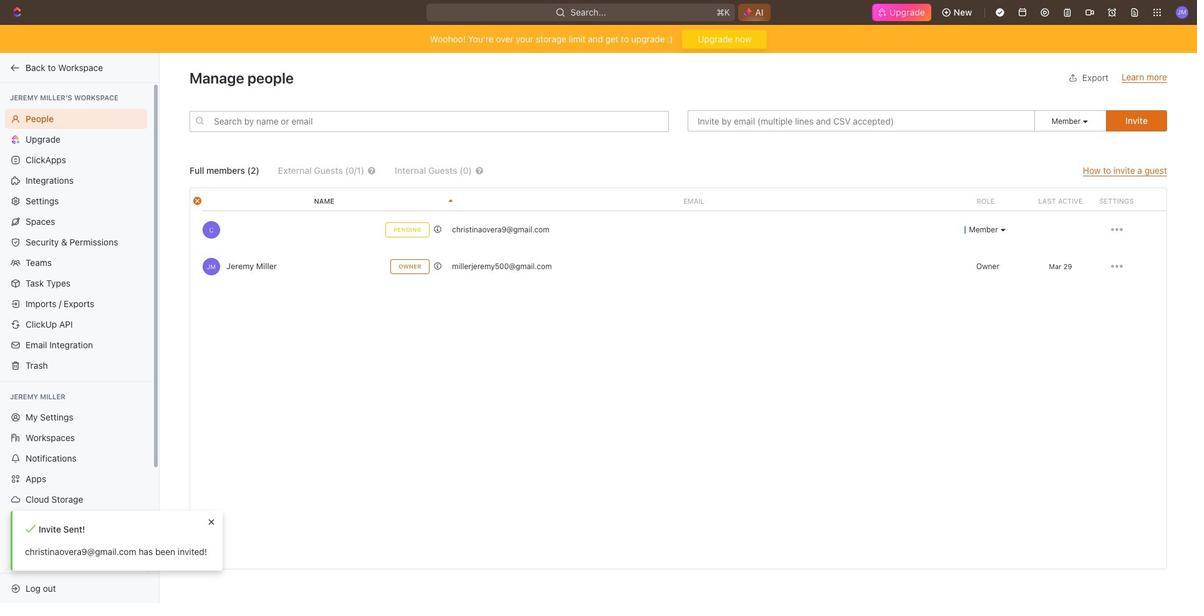 Task type: locate. For each thing, give the bounding box(es) containing it.
Search by name or email text field
[[190, 111, 669, 132]]

Invite by email (multiple lines and CSV accepted) text field
[[688, 110, 1035, 132]]



Task type: vqa. For each thing, say whether or not it's contained in the screenshot.
Invite by email (multiple lines and CSV accepted) text field
yes



